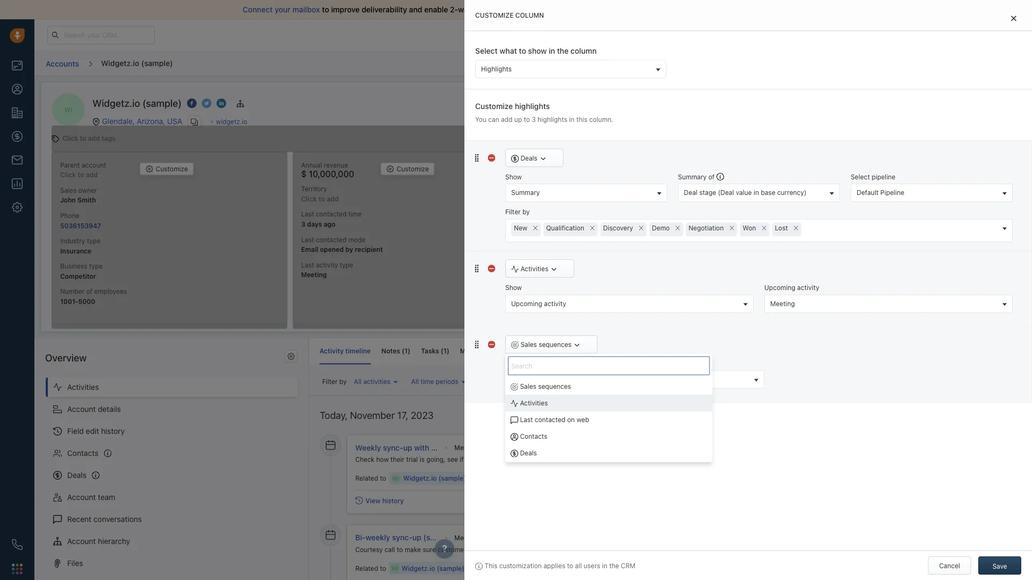 Task type: locate. For each thing, give the bounding box(es) containing it.
1 vertical spatial upcoming
[[511, 300, 542, 307]]

× button for discovery
[[636, 222, 647, 234]]

) right notes
[[408, 347, 410, 355]]

arizona,
[[137, 117, 165, 126], [589, 565, 614, 572]]

move image
[[473, 265, 481, 273]]

0 vertical spatial they
[[465, 456, 479, 464]]

0 horizontal spatial summary
[[511, 189, 540, 197]]

to left the 3
[[524, 116, 530, 123]]

) right meetings
[[497, 347, 500, 355]]

× button right new
[[530, 222, 541, 234]]

meeting inside bi-weekly sync-up (sample) meeting added (deal activity) courtesy call to make sure customer has everything they need.
[[454, 534, 479, 542]]

deals option
[[505, 445, 713, 461]]

move image
[[473, 154, 481, 162], [473, 341, 481, 349]]

0 vertical spatial (deal
[[718, 189, 734, 197]]

in right the show
[[549, 47, 555, 55]]

0 horizontal spatial (
[[402, 347, 405, 355]]

they
[[465, 456, 479, 464], [514, 546, 528, 554]]

up up make
[[412, 533, 421, 542]]

dialog
[[465, 0, 1032, 581]]

activities inside "activities" button
[[521, 265, 549, 273]]

3 × button from the left
[[636, 222, 647, 234]]

deals inside option
[[520, 449, 537, 457]]

by
[[523, 208, 530, 216], [339, 378, 347, 385]]

1 vertical spatial add
[[88, 135, 100, 142]]

tags
[[102, 135, 116, 142], [540, 135, 553, 143]]

way
[[458, 5, 472, 14]]

related to down courtesy
[[355, 565, 386, 572]]

2 related to from the top
[[355, 565, 386, 572]]

up inside bi-weekly sync-up (sample) meeting added (deal activity) courtesy call to make sure customer has everything they need.
[[412, 533, 421, 542]]

(deal up 'everything'
[[503, 534, 519, 542]]

up left the 3
[[514, 116, 522, 123]]

2 related from the top
[[355, 565, 378, 572]]

edit
[[86, 427, 99, 436]]

1 vertical spatial arizona,
[[589, 565, 614, 572]]

1 vertical spatial related
[[355, 565, 378, 572]]

meetings image
[[325, 530, 335, 540]]

widgetz.io (sample) link down 'sure'
[[402, 564, 464, 573]]

all for all activities
[[354, 378, 362, 385]]

highlights right the 3
[[538, 116, 567, 123]]

3 ( from the left
[[491, 347, 494, 355]]

add right the can
[[501, 116, 513, 123]]

the up highlights button
[[557, 47, 569, 55]]

0 horizontal spatial team
[[98, 493, 115, 502]]

(
[[402, 347, 405, 355], [441, 347, 444, 355], [491, 347, 494, 355]]

select up highlights
[[475, 47, 498, 55]]

2 vertical spatial down arrow image
[[574, 342, 581, 349]]

sales inside dropdown button
[[521, 341, 537, 349]]

related for the top widgetz.io (sample) link
[[355, 475, 378, 482]]

× button for negotiation
[[727, 222, 737, 234]]

1 all from the left
[[354, 378, 362, 385]]

meeting button
[[765, 295, 1013, 313]]

3 × from the left
[[638, 222, 644, 233]]

by left all activities
[[339, 378, 347, 385]]

1 horizontal spatial activity
[[600, 347, 623, 355]]

0 horizontal spatial add
[[88, 135, 100, 142]]

related for widgetz.io (sample) link to the bottom
[[355, 565, 378, 572]]

0 vertical spatial highlights
[[515, 102, 550, 110]]

1 vertical spatial activity
[[544, 300, 566, 307]]

need.
[[529, 546, 547, 554]]

sales sequences inside dropdown button
[[521, 341, 572, 349]]

summary for summary
[[511, 189, 540, 197]]

tags right hide
[[540, 135, 553, 143]]

2 added from the top
[[481, 534, 501, 542]]

604-5854 beckford st., glendale, arizona, usa, 100652
[[481, 565, 657, 572]]

down arrow image inside "activities" button
[[550, 266, 558, 273]]

sequences inside sales sequences dropdown button
[[539, 341, 572, 349]]

sync-
[[383, 443, 403, 452], [392, 533, 412, 542]]

this
[[485, 562, 497, 570]]

0 horizontal spatial they
[[465, 456, 479, 464]]

1 account from the top
[[67, 405, 96, 414]]

2 horizontal spatial (
[[491, 347, 494, 355]]

1 × button from the left
[[530, 222, 541, 234]]

is inside is a large insurance company with a 100 member sales team
[[831, 273, 836, 281]]

activities inside activities option
[[520, 399, 548, 407]]

deal
[[563, 377, 576, 385]]

create custom sales activity link
[[522, 347, 623, 355]]

to inside customize highlights you can add up to 3 highlights in this column.
[[524, 116, 530, 123]]

dialog containing ×
[[465, 0, 1032, 581]]

1 ( from the left
[[402, 347, 405, 355]]

1 vertical spatial contacts
[[67, 449, 99, 458]]

deals up account team
[[67, 471, 87, 480]]

1 vertical spatial down arrow image
[[550, 266, 558, 273]]

1 horizontal spatial team
[[797, 283, 812, 290]]

1 horizontal spatial history
[[382, 497, 404, 505]]

down arrow image for activities
[[550, 266, 558, 273]]

is right trial
[[419, 456, 424, 464]]

pipeline
[[881, 189, 905, 197]]

2 customize button from the left
[[381, 163, 435, 175]]

john smith up the open
[[525, 444, 560, 452]]

1 related from the top
[[355, 475, 378, 482]]

filter by down activity
[[322, 378, 347, 385]]

2 × from the left
[[590, 222, 595, 233]]

summary inside button
[[511, 189, 540, 197]]

they right if
[[465, 456, 479, 464]]

0 vertical spatial contacts
[[520, 433, 548, 440]]

activity)
[[521, 534, 546, 542]]

everything
[[480, 546, 513, 554]]

1 for meetings ( 1 )
[[494, 347, 497, 355]]

× button for qualification
[[587, 222, 598, 234]]

select up default
[[851, 173, 870, 181]]

0 vertical spatial meeting
[[770, 300, 795, 307]]

0 vertical spatial upcoming activity
[[765, 284, 819, 292]]

team up recent conversations on the bottom left of page
[[98, 493, 115, 502]]

related to down check
[[355, 475, 386, 482]]

0 horizontal spatial a
[[797, 305, 800, 312]]

view history
[[365, 497, 404, 505]]

of up stage
[[709, 173, 715, 181]]

× right 'won'
[[761, 222, 767, 233]]

0 horizontal spatial customize
[[156, 165, 188, 173]]

1 vertical spatial smith
[[542, 444, 560, 452]]

(deal inside deal stage (deal value in base currency) button
[[718, 189, 734, 197]]

a
[[838, 273, 841, 281], [936, 273, 939, 281], [797, 305, 800, 312]]

in inside customize highlights you can add up to 3 highlights in this column.
[[569, 116, 575, 123]]

recent
[[67, 515, 91, 524]]

down arrow image inside sales sequences dropdown button
[[574, 342, 581, 349]]

1 horizontal spatial contacts
[[520, 433, 548, 440]]

smith
[[819, 298, 834, 304], [542, 444, 560, 452]]

1 vertical spatial of
[[709, 173, 715, 181]]

1 vertical spatial filter
[[322, 378, 338, 385]]

3 ) from the left
[[497, 347, 500, 355]]

1 vertical spatial summary
[[511, 189, 540, 197]]

0 horizontal spatial filter
[[322, 378, 338, 385]]

tags down 'glendale, arizona, usa' link
[[102, 135, 116, 142]]

0 vertical spatial deals
[[521, 154, 538, 162]]

mailbox
[[293, 5, 320, 14]]

604-
[[481, 565, 497, 572]]

add inside customize highlights you can add up to 3 highlights in this column.
[[501, 116, 513, 123]]

1 vertical spatial highlights
[[538, 116, 567, 123]]

summary up new
[[511, 189, 540, 197]]

john up answer
[[525, 444, 540, 452]]

of right sync
[[493, 5, 500, 14]]

0 vertical spatial sales sequences
[[521, 341, 572, 349]]

need
[[480, 456, 496, 464]]

0 horizontal spatial customize button
[[140, 163, 194, 175]]

2 × button from the left
[[587, 222, 598, 234]]

1 vertical spatial (deal
[[503, 534, 519, 542]]

upcoming activity down "activities" button
[[511, 300, 566, 307]]

6 × from the left
[[761, 222, 767, 233]]

activities up account details
[[67, 383, 99, 392]]

meeting inside button
[[770, 300, 795, 307]]

1 horizontal spatial smith
[[819, 298, 834, 304]]

added up 'everything'
[[481, 534, 501, 542]]

show down deals button
[[505, 173, 522, 181]]

2 horizontal spatial )
[[497, 347, 500, 355]]

)
[[408, 347, 410, 355], [447, 347, 449, 355], [497, 347, 500, 355]]

1 horizontal spatial customize
[[397, 165, 429, 173]]

0 horizontal spatial (deal
[[503, 534, 519, 542]]

activities
[[578, 377, 605, 385], [363, 378, 391, 385]]

0 horizontal spatial activities
[[363, 378, 391, 385]]

2 ( from the left
[[441, 347, 444, 355]]

1 vertical spatial added
[[481, 534, 501, 542]]

related down courtesy
[[355, 565, 378, 572]]

1 horizontal spatial filter
[[505, 208, 521, 216]]

sales sequences inside option
[[520, 383, 571, 390]]

contacts for last
[[520, 433, 548, 440]]

widgetz.io
[[101, 58, 139, 67], [92, 98, 140, 109], [403, 475, 437, 482], [402, 565, 435, 572]]

1 vertical spatial select
[[851, 173, 870, 181]]

widgetz.io down trial
[[403, 475, 437, 482]]

sales sequences for sales sequences dropdown button
[[521, 341, 572, 349]]

0 vertical spatial with
[[921, 273, 934, 281]]

1 vertical spatial account
[[67, 493, 96, 502]]

× button for won
[[759, 222, 770, 234]]

their
[[390, 456, 404, 464]]

None search field
[[802, 223, 815, 234]]

7 × from the left
[[793, 222, 799, 233]]

default
[[857, 189, 879, 197]]

1 right notes
[[405, 347, 408, 355]]

deals down hide
[[521, 154, 538, 162]]

1 vertical spatial upcoming activity
[[511, 300, 566, 307]]

× button right the demo
[[673, 222, 683, 234]]

widgetz.io (sample) down search your crm... text field
[[101, 58, 173, 67]]

1 vertical spatial by
[[339, 378, 347, 385]]

down arrow image inside deals button
[[539, 155, 547, 163]]

account up field
[[67, 405, 96, 414]]

0 horizontal spatial all
[[354, 378, 362, 385]]

2 all from the left
[[411, 378, 419, 385]]

customize
[[475, 12, 514, 19]]

( for tasks
[[441, 347, 444, 355]]

1 vertical spatial sales
[[582, 347, 598, 355]]

1 horizontal spatial )
[[447, 347, 449, 355]]

related
[[355, 475, 378, 482], [355, 565, 378, 572]]

sequences inside "active sequences" button
[[532, 376, 565, 383]]

to down call
[[380, 565, 386, 572]]

all
[[575, 562, 582, 570]]

meeting for meeting
[[770, 300, 795, 307]]

× for lost
[[793, 222, 799, 233]]

history right the view
[[382, 497, 404, 505]]

all left time
[[411, 378, 419, 385]]

1 horizontal spatial (deal
[[718, 189, 734, 197]]

1 vertical spatial sync-
[[392, 533, 412, 542]]

1 vertical spatial related to
[[355, 565, 386, 572]]

all down timeline
[[354, 378, 362, 385]]

help,
[[497, 456, 512, 464]]

× left 'won'
[[729, 222, 735, 233]]

up up trial
[[403, 443, 412, 452]]

show
[[528, 47, 547, 55]]

1
[[405, 347, 408, 355], [444, 347, 447, 355], [494, 347, 497, 355], [487, 378, 490, 385]]

× left the demo
[[638, 222, 644, 233]]

related to for widgetz.io (sample) link to the bottom
[[355, 565, 386, 572]]

contacts down field
[[67, 449, 99, 458]]

show left deal
[[545, 377, 561, 385]]

periods
[[436, 378, 459, 385]]

click
[[62, 135, 78, 142]]

customize button
[[140, 163, 194, 175], [381, 163, 435, 175]]

sales sequences button
[[505, 336, 598, 354]]

with left 100
[[921, 273, 934, 281]]

related to
[[355, 475, 386, 482], [355, 565, 386, 572]]

weekly sync-up with widgetz (sample) link
[[355, 443, 494, 452]]

active
[[511, 376, 530, 383]]

× left discovery
[[590, 222, 595, 233]]

sequences for sales sequences dropdown button
[[539, 341, 572, 349]]

to
[[322, 5, 329, 14], [519, 47, 526, 55], [524, 116, 530, 123], [80, 135, 86, 142], [380, 475, 386, 482], [397, 546, 403, 554], [567, 562, 573, 570], [380, 565, 386, 572]]

0 vertical spatial move image
[[473, 154, 481, 162]]

customize column
[[475, 12, 544, 19]]

mng settings image
[[287, 353, 295, 361]]

1 horizontal spatial arizona,
[[589, 565, 614, 572]]

by up new
[[523, 208, 530, 216]]

freshworks switcher image
[[12, 564, 23, 575]]

1 horizontal spatial down arrow image
[[550, 266, 558, 273]]

(deal left the "value"
[[718, 189, 734, 197]]

( right notes
[[402, 347, 405, 355]]

1 vertical spatial widgetz.io (sample) link
[[402, 564, 464, 573]]

down arrow image down hide tags
[[539, 155, 547, 163]]

a left the "large"
[[838, 273, 841, 281]]

1 related to from the top
[[355, 475, 386, 482]]

weekly sync-up with widgetz (sample)
[[355, 443, 494, 452]]

history right edit
[[101, 427, 125, 436]]

add right click
[[88, 135, 100, 142]]

1 left contact
[[487, 378, 490, 385]]

list box
[[505, 378, 713, 461]]

5 × button from the left
[[727, 222, 737, 234]]

arizona, left usa
[[137, 117, 165, 126]]

× right new
[[533, 222, 538, 233]]

all time periods button
[[409, 375, 468, 388]]

added up the need
[[481, 444, 501, 452]]

1 horizontal spatial tags
[[540, 135, 553, 143]]

activities down new
[[521, 265, 549, 273]]

in left base
[[754, 189, 759, 197]]

0 horizontal spatial filter by
[[322, 378, 347, 385]]

1 horizontal spatial john
[[805, 298, 817, 304]]

history
[[101, 427, 125, 436], [382, 497, 404, 505]]

can
[[488, 116, 499, 123]]

account down recent
[[67, 537, 96, 546]]

activity up month in the right bottom of the page
[[797, 284, 819, 292]]

filter down activity
[[322, 378, 338, 385]]

activities
[[521, 265, 549, 273], [67, 383, 99, 392], [520, 399, 548, 407]]

1 vertical spatial with
[[414, 443, 429, 452]]

summary up deal
[[678, 173, 707, 181]]

0 vertical spatial summary
[[678, 173, 707, 181]]

1 vertical spatial the
[[609, 562, 619, 570]]

sync- up make
[[392, 533, 412, 542]]

deal
[[684, 189, 698, 197]]

details
[[98, 405, 121, 414]]

1 horizontal spatial filter by
[[505, 208, 530, 216]]

filter by up new
[[505, 208, 530, 216]]

meeting
[[770, 300, 795, 307], [454, 444, 479, 452], [454, 534, 479, 542]]

bi-
[[355, 533, 365, 542]]

new
[[514, 224, 527, 232]]

twitter circled image
[[202, 98, 211, 109]]

activity down "activities" button
[[544, 300, 566, 307]]

tasks ( 1 )
[[421, 347, 449, 355]]

sequences
[[539, 341, 572, 349], [532, 376, 565, 383], [538, 383, 571, 390]]

column.
[[589, 116, 613, 123]]

activity
[[320, 347, 344, 355]]

× for discovery
[[638, 222, 644, 233]]

5 × from the left
[[729, 222, 735, 233]]

0 vertical spatial activity
[[797, 284, 819, 292]]

deals left the open
[[520, 449, 537, 457]]

1 horizontal spatial upcoming activity
[[765, 284, 819, 292]]

you
[[475, 116, 487, 123]]

sales inside option
[[520, 383, 536, 390]]

1 ) from the left
[[408, 347, 410, 355]]

activities option
[[505, 395, 713, 411]]

they up customization
[[514, 546, 528, 554]]

× for negotiation
[[729, 222, 735, 233]]

0 vertical spatial john smith
[[805, 298, 834, 304]]

( for notes
[[402, 347, 405, 355]]

account for account hierarchy
[[67, 537, 96, 546]]

account for account details
[[67, 405, 96, 414]]

0 horizontal spatial select
[[475, 47, 498, 55]]

1 horizontal spatial is
[[831, 273, 836, 281]]

added inside bi-weekly sync-up (sample) meeting added (deal activity) courtesy call to make sure customer has everything they need.
[[481, 534, 501, 542]]

0 horizontal spatial activity
[[544, 300, 566, 307]]

6 × button from the left
[[759, 222, 770, 234]]

1 horizontal spatial (
[[441, 347, 444, 355]]

linkedin circled image
[[217, 98, 226, 109]]

default pipeline button
[[851, 184, 1013, 202]]

stage
[[699, 189, 716, 197]]

0 horizontal spatial glendale,
[[102, 117, 135, 126]]

hide tags button
[[508, 132, 559, 145]]

sales right member at the top right of page
[[981, 273, 996, 281]]

summary
[[678, 173, 707, 181], [511, 189, 540, 197]]

1 horizontal spatial of
[[709, 173, 715, 181]]

bi-weekly sync-up (sample) link
[[355, 533, 455, 543]]

1 horizontal spatial with
[[921, 273, 934, 281]]

× button right lost
[[791, 222, 802, 234]]

default pipeline
[[857, 189, 905, 197]]

0 vertical spatial is
[[831, 273, 836, 281]]

sales right contact
[[520, 383, 536, 390]]

select for select pipeline
[[851, 173, 870, 181]]

smith up the open
[[542, 444, 560, 452]]

up
[[514, 116, 522, 123], [403, 443, 412, 452], [412, 533, 421, 542]]

Search your CRM... text field
[[47, 26, 155, 44]]

to right click
[[80, 135, 86, 142]]

account up recent
[[67, 493, 96, 502]]

0 vertical spatial by
[[523, 208, 530, 216]]

× button for demo
[[673, 222, 683, 234]]

team up month in the right bottom of the page
[[797, 283, 812, 290]]

2 account from the top
[[67, 493, 96, 502]]

to down the how
[[380, 475, 386, 482]]

activity up search search box
[[600, 347, 623, 355]]

the
[[557, 47, 569, 55], [609, 562, 619, 570]]

column right customize
[[515, 12, 544, 19]]

meetings
[[460, 347, 489, 355]]

0 vertical spatial arizona,
[[137, 117, 165, 126]]

this
[[576, 116, 588, 123]]

2 horizontal spatial customize
[[475, 102, 513, 110]]

3 account from the top
[[67, 537, 96, 546]]

1 × from the left
[[533, 222, 538, 233]]

) for tasks ( 1 )
[[447, 347, 449, 355]]

4 × from the left
[[675, 222, 681, 233]]

meeting left month in the right bottom of the page
[[770, 300, 795, 307]]

0 vertical spatial added
[[481, 444, 501, 452]]

filter by
[[505, 208, 530, 216], [322, 378, 347, 385]]

down arrow image right create
[[574, 342, 581, 349]]

4 × button from the left
[[673, 222, 683, 234]]

( right meetings
[[491, 347, 494, 355]]

activities up 'today, november 17, 2023'
[[363, 378, 391, 385]]

0 horizontal spatial sales
[[582, 347, 598, 355]]

0 horizontal spatial smith
[[542, 444, 560, 452]]

all inside 'button'
[[411, 378, 419, 385]]

1 horizontal spatial summary
[[678, 173, 707, 181]]

questions
[[554, 456, 584, 464]]

2 ) from the left
[[447, 347, 449, 355]]

7 × button from the left
[[791, 222, 802, 234]]

) right tasks
[[447, 347, 449, 355]]

sales sequences
[[521, 341, 572, 349], [520, 383, 571, 390]]

large
[[843, 273, 858, 281]]

in inside button
[[754, 189, 759, 197]]

all activities link
[[351, 375, 401, 388]]

contacts inside option
[[520, 433, 548, 440]]

2 vertical spatial deals
[[67, 471, 87, 480]]

(sample)
[[141, 58, 173, 67], [142, 98, 182, 109], [463, 443, 494, 452], [438, 475, 466, 482], [423, 533, 455, 542], [437, 565, 464, 572]]

( for meetings
[[491, 347, 494, 355]]

is left the "large"
[[831, 273, 836, 281]]

how
[[376, 456, 389, 464]]

0 vertical spatial related
[[355, 475, 378, 482]]

down arrow image
[[539, 155, 547, 163], [550, 266, 558, 273], [574, 342, 581, 349]]

meeting up if
[[454, 444, 479, 452]]

× right the demo
[[675, 222, 681, 233]]

0 vertical spatial activities
[[521, 265, 549, 273]]

improve
[[331, 5, 360, 14]]

1 vertical spatial glendale,
[[558, 565, 587, 572]]

2 vertical spatial up
[[412, 533, 421, 542]]

upcoming activity up month in the right bottom of the page
[[765, 284, 819, 292]]

× button left 'won'
[[727, 222, 737, 234]]

sequences inside sales sequences option
[[538, 383, 571, 390]]

0 vertical spatial sales
[[981, 273, 996, 281]]

× button left discovery
[[587, 222, 598, 234]]



Task type: vqa. For each thing, say whether or not it's contained in the screenshot.
so
no



Task type: describe. For each thing, give the bounding box(es) containing it.
down arrow image for deals
[[539, 155, 547, 163]]

× for demo
[[675, 222, 681, 233]]

summary of
[[678, 173, 715, 181]]

100
[[941, 273, 952, 281]]

1 inside button
[[487, 378, 490, 385]]

1 for notes ( 1 )
[[405, 347, 408, 355]]

related to for the top widgetz.io (sample) link
[[355, 475, 386, 482]]

accounts
[[46, 59, 79, 68]]

17,
[[397, 409, 408, 421]]

company
[[892, 273, 919, 281]]

0 horizontal spatial with
[[414, 443, 429, 452]]

0 vertical spatial sync-
[[383, 443, 403, 452]]

sales sequences option
[[505, 378, 713, 395]]

they inside bi-weekly sync-up (sample) meeting added (deal activity) courtesy call to make sure customer has everything they need.
[[514, 546, 528, 554]]

× button for new
[[530, 222, 541, 234]]

all for all time periods
[[411, 378, 419, 385]]

widgetz.io down search your crm... text field
[[101, 58, 139, 67]]

custom
[[556, 347, 580, 355]]

field
[[67, 427, 84, 436]]

show for active sequences
[[505, 360, 522, 368]]

0 horizontal spatial is
[[419, 456, 424, 464]]

0 horizontal spatial tags
[[102, 135, 116, 142]]

hide tags
[[524, 135, 553, 143]]

this customization applies to all users in the crm
[[485, 562, 635, 570]]

1 horizontal spatial john smith
[[805, 298, 834, 304]]

2-
[[450, 5, 458, 14]]

if
[[460, 456, 464, 464]]

cancel
[[939, 562, 960, 570]]

in right 'users'
[[602, 562, 608, 570]]

widgetz.io (sample) up 'glendale, arizona, usa' link
[[92, 98, 182, 109]]

from
[[586, 456, 600, 464]]

to inside bi-weekly sync-up (sample) meeting added (deal activity) courtesy call to make sure customer has everything they need.
[[397, 546, 403, 554]]

customize highlights you can add up to 3 highlights in this column.
[[475, 102, 613, 123]]

create custom sales activity
[[534, 347, 623, 355]]

0 horizontal spatial the
[[557, 47, 569, 55]]

account team
[[67, 493, 115, 502]]

0 vertical spatial smith
[[819, 298, 834, 304]]

0 horizontal spatial history
[[101, 427, 125, 436]]

time
[[421, 378, 434, 385]]

hierarchy
[[98, 537, 130, 546]]

1 horizontal spatial activities
[[578, 377, 605, 385]]

0 vertical spatial column
[[515, 12, 544, 19]]

field edit history
[[67, 427, 125, 436]]

contact
[[492, 378, 515, 385]]

a month ago
[[797, 305, 829, 312]]

(sample) inside bi-weekly sync-up (sample) meeting added (deal activity) courtesy call to make sure customer has everything they need.
[[423, 533, 455, 542]]

currency)
[[777, 189, 807, 197]]

1 horizontal spatial glendale,
[[558, 565, 587, 572]]

customize for first customize button from left
[[156, 165, 188, 173]]

0 vertical spatial widgetz.io (sample) link
[[403, 474, 466, 483]]

phone element
[[6, 534, 28, 556]]

(deal inside bi-weekly sync-up (sample) meeting added (deal activity) courtesy call to make sure customer has everything they need.
[[503, 534, 519, 542]]

november
[[350, 409, 395, 421]]

courtesy
[[355, 546, 383, 554]]

account details
[[67, 405, 121, 414]]

customize for first customize button from the right
[[397, 165, 429, 173]]

ago
[[819, 305, 829, 312]]

to left all
[[567, 562, 573, 570]]

customize inside customize highlights you can add up to 3 highlights in this column.
[[475, 102, 513, 110]]

sales for "list box" containing sales sequences
[[520, 383, 536, 390]]

1 for tasks ( 1 )
[[444, 347, 447, 355]]

widgetz.io link
[[216, 118, 247, 125]]

1 horizontal spatial a
[[838, 273, 841, 281]]

0 vertical spatial of
[[493, 5, 500, 14]]

customization
[[499, 562, 542, 570]]

widgetz.io
[[216, 118, 247, 125]]

summary button
[[505, 184, 667, 202]]

2 move image from the top
[[473, 341, 481, 349]]

web
[[577, 416, 589, 424]]

trial
[[406, 456, 418, 464]]

list box containing sales sequences
[[505, 378, 713, 461]]

tags inside button
[[540, 135, 553, 143]]

is a large insurance company with a 100 member sales team
[[797, 273, 996, 290]]

active sequences
[[511, 376, 565, 383]]

contacts option
[[505, 428, 713, 445]]

1 horizontal spatial the
[[609, 562, 619, 570]]

1 move image from the top
[[473, 154, 481, 162]]

sequences for "list box" containing sales sequences
[[538, 383, 571, 390]]

1 contact
[[487, 378, 515, 385]]

last contacted on web
[[520, 416, 589, 424]]

base
[[761, 189, 776, 197]]

1 vertical spatial team
[[98, 493, 115, 502]]

sales inside is a large insurance company with a 100 member sales team
[[981, 273, 996, 281]]

contacts for field
[[67, 449, 99, 458]]

1 horizontal spatial column
[[571, 47, 597, 55]]

widgetz.io down make
[[402, 565, 435, 572]]

last contacted on web option
[[505, 411, 713, 428]]

usa
[[167, 117, 182, 126]]

upcoming activity inside "button"
[[511, 300, 566, 307]]

view history link
[[355, 497, 404, 505]]

notes
[[381, 347, 400, 355]]

widgetz.io (sample) down going,
[[403, 475, 466, 482]]

3
[[532, 116, 536, 123]]

highlights
[[481, 65, 512, 73]]

0 horizontal spatial john smith
[[525, 444, 560, 452]]

check how their trial is going, see if they need help, answer open questions from previous meeting.
[[355, 456, 656, 464]]

0 vertical spatial filter
[[505, 208, 521, 216]]

going,
[[426, 456, 445, 464]]

upcoming inside "button"
[[511, 300, 542, 307]]

with inside is a large insurance company with a 100 member sales team
[[921, 273, 934, 281]]

1 customize button from the left
[[140, 163, 194, 175]]

1 vertical spatial activities
[[67, 383, 99, 392]]

conversations.
[[523, 5, 575, 14]]

1 vertical spatial up
[[403, 443, 412, 452]]

account for account team
[[67, 493, 96, 502]]

deals inside button
[[521, 154, 538, 162]]

close image
[[1011, 15, 1017, 21]]

call
[[384, 546, 395, 554]]

phone image
[[12, 540, 23, 551]]

widgetz.io up glendale, arizona, usa
[[92, 98, 140, 109]]

pipeline
[[872, 173, 896, 181]]

of inside dialog
[[709, 173, 715, 181]]

0 vertical spatial john
[[805, 298, 817, 304]]

timeline
[[345, 347, 371, 355]]

0 horizontal spatial arizona,
[[137, 117, 165, 126]]

) for meetings ( 1 )
[[497, 347, 500, 355]]

Search search field
[[508, 357, 710, 375]]

contacted
[[535, 416, 566, 424]]

× for won
[[761, 222, 767, 233]]

1 vertical spatial john
[[525, 444, 540, 452]]

meetings image
[[325, 440, 335, 450]]

conversations
[[93, 515, 142, 524]]

select for select what to show in the column
[[475, 47, 498, 55]]

connect
[[243, 5, 273, 14]]

and
[[409, 5, 422, 14]]

deal stage (deal value in base currency)
[[684, 189, 807, 197]]

won
[[743, 224, 756, 232]]

× for new
[[533, 222, 538, 233]]

1 horizontal spatial upcoming
[[765, 284, 796, 292]]

0 vertical spatial glendale,
[[102, 117, 135, 126]]

crm
[[621, 562, 635, 570]]

to right what
[[519, 47, 526, 55]]

0 horizontal spatial by
[[339, 378, 347, 385]]

team inside is a large insurance company with a 100 member sales team
[[797, 283, 812, 290]]

100652
[[633, 565, 657, 572]]

on
[[567, 416, 575, 424]]

) for notes ( 1 )
[[408, 347, 410, 355]]

discovery
[[603, 224, 633, 232]]

activity inside "button"
[[544, 300, 566, 307]]

hide
[[524, 135, 538, 143]]

usa,
[[616, 565, 632, 572]]

email
[[502, 5, 521, 14]]

summary for summary of
[[678, 173, 707, 181]]

sync- inside bi-weekly sync-up (sample) meeting added (deal activity) courtesy call to make sure customer has everything they need.
[[392, 533, 412, 542]]

overview
[[45, 352, 87, 364]]

last
[[520, 416, 533, 424]]

widgetz.io (sample) down 'sure'
[[402, 565, 464, 572]]

sales sequences for "list box" containing sales sequences
[[520, 383, 571, 390]]

account hierarchy
[[67, 537, 130, 546]]

bi-weekly sync-up (sample) meeting added (deal activity) courtesy call to make sure customer has everything they need.
[[355, 533, 547, 554]]

connect your mailbox link
[[243, 5, 322, 14]]

sales for sales sequences dropdown button
[[521, 341, 537, 349]]

st.,
[[545, 565, 556, 572]]

meeting for meeting added
[[454, 444, 479, 452]]

show for upcoming activity
[[505, 284, 522, 292]]

deliverability
[[362, 5, 407, 14]]

down arrow image for sales sequences
[[574, 342, 581, 349]]

2 horizontal spatial a
[[936, 273, 939, 281]]

demo
[[652, 224, 670, 232]]

notes ( 1 )
[[381, 347, 410, 355]]

accounts link
[[45, 55, 80, 72]]

meeting.
[[630, 456, 656, 464]]

today, november 17, 2023
[[320, 409, 433, 421]]

show for summary
[[505, 173, 522, 181]]

open
[[537, 456, 553, 464]]

deals for account details
[[67, 471, 87, 480]]

deals for activities
[[520, 449, 537, 457]]

up inside customize highlights you can add up to 3 highlights in this column.
[[514, 116, 522, 123]]

make
[[405, 546, 421, 554]]

weekly
[[355, 443, 381, 452]]

1 added from the top
[[481, 444, 501, 452]]

has
[[468, 546, 479, 554]]

enable
[[424, 5, 448, 14]]

facebook circled image
[[187, 98, 197, 109]]

none search field inside dialog
[[802, 223, 815, 234]]

2 vertical spatial activity
[[600, 347, 623, 355]]

select pipeline
[[851, 173, 896, 181]]

your
[[275, 5, 291, 14]]

× for qualification
[[590, 222, 595, 233]]

click to add tags
[[62, 135, 116, 142]]

deal stage (deal value in base currency) button
[[678, 184, 840, 202]]

× button for lost
[[791, 222, 802, 234]]

today,
[[320, 409, 347, 421]]

highlights button
[[475, 60, 666, 78]]

to right mailbox
[[322, 5, 329, 14]]



